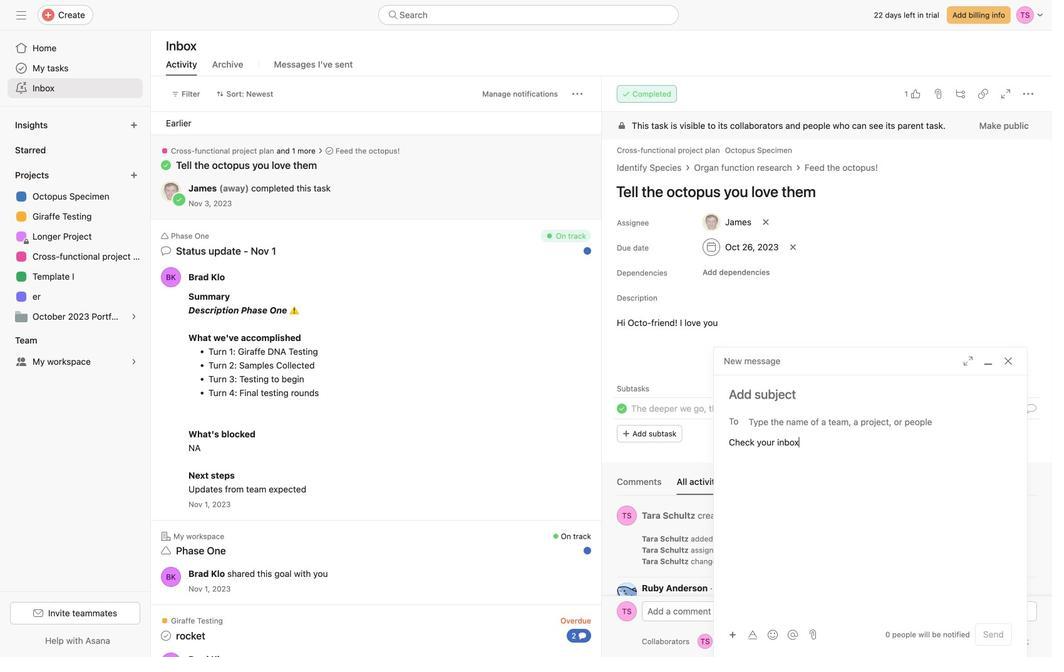 Task type: describe. For each thing, give the bounding box(es) containing it.
leftcount image
[[579, 632, 586, 640]]

0 vertical spatial task name text field
[[608, 177, 1037, 206]]

new project or portfolio image
[[130, 172, 138, 179]]

global element
[[0, 31, 150, 106]]

add subtask image
[[956, 89, 966, 99]]

see details, my workspace image
[[130, 358, 138, 366]]

1 vertical spatial more actions image
[[537, 234, 547, 244]]

0 horizontal spatial open user profile image
[[161, 267, 181, 287]]

new insights image
[[130, 121, 138, 129]]

full screen image
[[1001, 89, 1011, 99]]

at mention image
[[788, 630, 798, 640]]

minimize image
[[983, 356, 993, 366]]

1 horizontal spatial add or remove collaborators image
[[755, 638, 763, 646]]

⚠️ image
[[289, 306, 299, 316]]

expand popout to full screen image
[[963, 356, 973, 366]]

1 horizontal spatial open user profile image
[[617, 506, 637, 526]]

more actions for this task image
[[1023, 89, 1033, 99]]

see details, october 2023 portfolio image
[[130, 313, 138, 321]]

archive notifications image
[[577, 620, 587, 630]]

tell the octopus you love them dialog
[[602, 76, 1052, 658]]

0 vertical spatial more actions image
[[572, 89, 582, 99]]

3 add to bookmarks image from the top
[[557, 620, 567, 630]]

copy task link image
[[978, 89, 988, 99]]

add to bookmarks image for second archive notification icon from the bottom of the page
[[557, 234, 567, 244]]



Task type: vqa. For each thing, say whether or not it's contained in the screenshot.
1 like. Click to like this task icon on the top right of page
yes



Task type: locate. For each thing, give the bounding box(es) containing it.
0 vertical spatial add to bookmarks image
[[557, 234, 567, 244]]

1 like. click to like this task image
[[911, 89, 921, 99]]

attachments: add a file to this task, tell the octopus you love them image
[[933, 89, 943, 99]]

1 vertical spatial task name text field
[[631, 402, 798, 416]]

1 vertical spatial open user profile image
[[617, 506, 637, 526]]

0 comments. click to go to subtask details and comments image
[[1026, 404, 1036, 414]]

add to bookmarks image
[[557, 234, 567, 244], [557, 535, 567, 545], [557, 620, 567, 630]]

tab list inside the tell the octopus you love them dialog
[[617, 475, 1037, 496]]

2 add to bookmarks image from the top
[[557, 535, 567, 545]]

toolbar
[[724, 626, 804, 644]]

0 vertical spatial archive notification image
[[577, 234, 587, 244]]

1 vertical spatial add to bookmarks image
[[557, 535, 567, 545]]

1 horizontal spatial more actions image
[[572, 89, 582, 99]]

remove assignee image
[[762, 219, 770, 226]]

1 archive notification image from the top
[[577, 234, 587, 244]]

completed image
[[614, 401, 629, 416]]

close image
[[1003, 356, 1013, 366]]

teams element
[[0, 329, 150, 374]]

Add subject text field
[[714, 386, 1027, 403]]

Completed checkbox
[[614, 401, 629, 416]]

add or remove collaborators image right add or remove collaborators icon
[[755, 638, 763, 646]]

open user profile image
[[161, 567, 181, 587], [617, 583, 637, 603], [617, 602, 637, 622]]

add or remove collaborators image
[[733, 634, 748, 649]]

main content
[[602, 112, 1052, 655]]

Type the name of a team, a project, or people text field
[[749, 415, 1005, 430]]

0 horizontal spatial more actions image
[[537, 234, 547, 244]]

Task Name text field
[[608, 177, 1037, 206], [631, 402, 798, 416]]

add or remove collaborators image
[[698, 634, 713, 649], [755, 638, 763, 646]]

1 vertical spatial archive notification image
[[577, 535, 587, 545]]

0 vertical spatial open user profile image
[[161, 267, 181, 287]]

list box
[[378, 5, 679, 25]]

add or remove collaborators image left insert an object image
[[698, 634, 713, 649]]

archive notification image
[[577, 234, 587, 244], [577, 535, 587, 545]]

1 add to bookmarks image from the top
[[557, 234, 567, 244]]

add to bookmarks image for 1st archive notification icon from the bottom of the page
[[557, 535, 567, 545]]

status update icon image
[[161, 246, 171, 256]]

2 vertical spatial add to bookmarks image
[[557, 620, 567, 630]]

dialog
[[714, 348, 1027, 658]]

clear due date image
[[789, 244, 797, 251]]

insert an object image
[[729, 632, 736, 639]]

0 horizontal spatial add or remove collaborators image
[[698, 634, 713, 649]]

more actions image
[[572, 89, 582, 99], [537, 234, 547, 244]]

2 archive notification image from the top
[[577, 535, 587, 545]]

projects element
[[0, 164, 150, 329]]

open user profile image
[[161, 267, 181, 287], [617, 506, 637, 526]]

sort: newest image
[[216, 90, 224, 98]]

tab list
[[617, 475, 1037, 496]]

list item
[[602, 398, 1052, 420]]

hide sidebar image
[[16, 10, 26, 20]]



